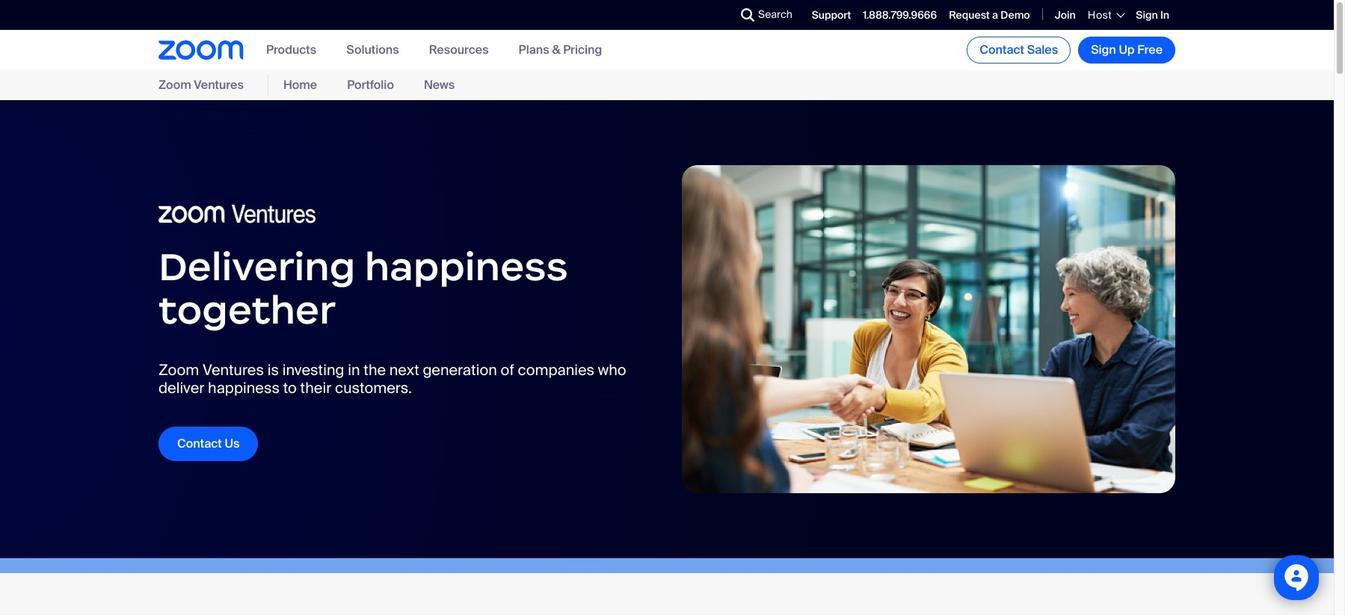 Task type: vqa. For each thing, say whether or not it's contained in the screenshot.
is
yes



Task type: locate. For each thing, give the bounding box(es) containing it.
zoom inside zoom ventures is investing in the next generation of companies who deliver happiness to their customers.
[[159, 361, 199, 380]]

1 horizontal spatial zoom ventures image
[[682, 165, 1176, 494]]

sign for sign up free
[[1092, 42, 1117, 58]]

ventures
[[194, 77, 244, 93], [203, 361, 264, 380]]

1 vertical spatial ventures
[[203, 361, 264, 380]]

products
[[266, 42, 317, 58]]

sign
[[1137, 8, 1159, 22], [1092, 42, 1117, 58]]

support link
[[812, 8, 852, 22]]

sales
[[1028, 42, 1059, 58]]

deliver
[[159, 379, 205, 398]]

0 horizontal spatial sign
[[1092, 42, 1117, 58]]

ventures inside zoom ventures is investing in the next generation of companies who deliver happiness to their customers.
[[203, 361, 264, 380]]

request a demo
[[949, 8, 1031, 22]]

1 vertical spatial sign
[[1092, 42, 1117, 58]]

zoom for zoom ventures
[[159, 77, 191, 93]]

join
[[1055, 8, 1076, 22]]

sign left "up"
[[1092, 42, 1117, 58]]

a
[[993, 8, 999, 22]]

resources
[[429, 42, 489, 58]]

sign left 'in'
[[1137, 8, 1159, 22]]

up
[[1119, 42, 1135, 58]]

products button
[[266, 42, 317, 58]]

resources button
[[429, 42, 489, 58]]

0 vertical spatial zoom
[[159, 77, 191, 93]]

0 vertical spatial ventures
[[194, 77, 244, 93]]

0 vertical spatial sign
[[1137, 8, 1159, 22]]

0 horizontal spatial happiness
[[208, 379, 280, 398]]

None search field
[[687, 3, 745, 27]]

1 zoom from the top
[[159, 77, 191, 93]]

2 zoom from the top
[[159, 361, 199, 380]]

zoom
[[159, 77, 191, 93], [159, 361, 199, 380]]

1.888.799.9666 link
[[864, 8, 937, 22]]

sign for sign in
[[1137, 8, 1159, 22]]

zoom ventures image
[[682, 165, 1176, 494], [159, 197, 316, 230]]

ventures for zoom ventures
[[194, 77, 244, 93]]

request a demo link
[[949, 8, 1031, 22]]

1 vertical spatial zoom
[[159, 361, 199, 380]]

1 horizontal spatial sign
[[1137, 8, 1159, 22]]

is
[[268, 361, 279, 380]]

to
[[283, 379, 297, 398]]

1 horizontal spatial contact
[[980, 42, 1025, 58]]

1 vertical spatial happiness
[[208, 379, 280, 398]]

contact left us
[[177, 436, 222, 452]]

contact us
[[177, 436, 240, 452]]

ventures down zoom logo
[[194, 77, 244, 93]]

solutions
[[347, 42, 399, 58]]

zoom ventures is investing in the next generation of companies who deliver happiness to their customers.
[[159, 361, 627, 398]]

ventures left is
[[203, 361, 264, 380]]

happiness
[[365, 242, 568, 291], [208, 379, 280, 398]]

contact for contact us
[[177, 436, 222, 452]]

0 vertical spatial happiness
[[365, 242, 568, 291]]

sign in link
[[1137, 8, 1170, 22]]

their
[[300, 379, 332, 398]]

delivering
[[159, 242, 356, 291]]

contact
[[980, 42, 1025, 58], [177, 436, 222, 452]]

plans & pricing link
[[519, 42, 602, 58]]

0 horizontal spatial contact
[[177, 436, 222, 452]]

contact inside "link"
[[177, 436, 222, 452]]

delivering happiness together main content
[[0, 100, 1335, 616]]

contact sales
[[980, 42, 1059, 58]]

1 horizontal spatial happiness
[[365, 242, 568, 291]]

host
[[1088, 8, 1113, 22]]

news
[[424, 77, 455, 93]]

free
[[1138, 42, 1163, 58]]

contact for contact sales
[[980, 42, 1025, 58]]

sign inside sign up free link
[[1092, 42, 1117, 58]]

contact down a
[[980, 42, 1025, 58]]

0 vertical spatial contact
[[980, 42, 1025, 58]]

contact us link
[[159, 427, 258, 462]]

home link
[[268, 74, 332, 97]]

search image
[[741, 8, 755, 22], [741, 8, 755, 22]]

1 vertical spatial contact
[[177, 436, 222, 452]]



Task type: describe. For each thing, give the bounding box(es) containing it.
us
[[225, 436, 240, 452]]

1.888.799.9666
[[864, 8, 937, 22]]

pricing
[[563, 42, 602, 58]]

happiness inside zoom ventures is investing in the next generation of companies who deliver happiness to their customers.
[[208, 379, 280, 398]]

demo
[[1001, 8, 1031, 22]]

in
[[1161, 8, 1170, 22]]

news link
[[409, 74, 470, 97]]

join link
[[1055, 8, 1076, 22]]

portfolio link
[[332, 74, 409, 97]]

delivering happiness together
[[159, 242, 568, 334]]

zoom ventures
[[159, 77, 244, 93]]

ventures for zoom ventures is investing in the next generation of companies who deliver happiness to their customers.
[[203, 361, 264, 380]]

0 horizontal spatial zoom ventures image
[[159, 197, 316, 230]]

sign in
[[1137, 8, 1170, 22]]

who
[[598, 361, 627, 380]]

investing
[[283, 361, 344, 380]]

zoom logo image
[[159, 41, 244, 60]]

&
[[552, 42, 561, 58]]

contact sales link
[[967, 37, 1071, 64]]

in
[[348, 361, 360, 380]]

together
[[159, 285, 336, 334]]

solutions button
[[347, 42, 399, 58]]

plans & pricing
[[519, 42, 602, 58]]

support
[[812, 8, 852, 22]]

search
[[759, 7, 793, 21]]

zoom for zoom ventures is investing in the next generation of companies who deliver happiness to their customers.
[[159, 361, 199, 380]]

next
[[390, 361, 419, 380]]

plans
[[519, 42, 550, 58]]

customers.
[[335, 379, 412, 398]]

companies
[[518, 361, 595, 380]]

host button
[[1088, 8, 1125, 22]]

sign up free link
[[1079, 37, 1176, 64]]

of
[[501, 361, 514, 380]]

the
[[364, 361, 386, 380]]

request
[[949, 8, 990, 22]]

portfolio
[[347, 77, 394, 93]]

sign up free
[[1092, 42, 1163, 58]]

happiness inside delivering happiness together
[[365, 242, 568, 291]]

home
[[283, 77, 317, 93]]

zoom ventures link
[[159, 77, 244, 93]]

generation
[[423, 361, 497, 380]]



